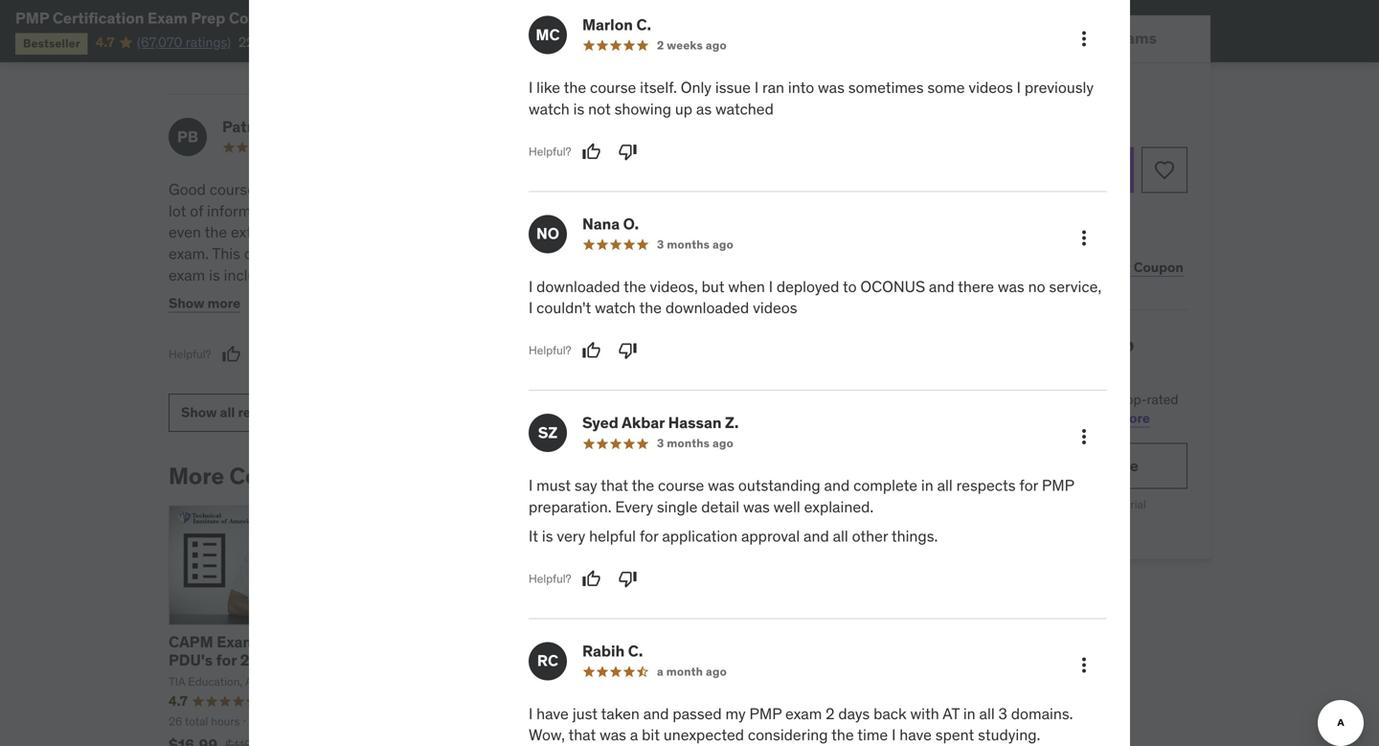 Task type: vqa. For each thing, say whether or not it's contained in the screenshot.
medium image to the bottom
no



Task type: describe. For each thing, give the bounding box(es) containing it.
i left "like"
[[529, 78, 533, 97]]

get this course, plus 11,000+ of our top-rated courses, with personal plan.
[[908, 391, 1179, 427]]

tia inside the capm exam prep course 25 pdu's for 2023 exam tia education, andrew ramdayal
[[169, 674, 185, 689]]

for inside i took a similar 35 hour course through a big 10 university. i learned more in andrew ramdayal's course for a fraction of the cost. i passed my pmp exam with "above target (at)" scores in all three domains.
[[651, 222, 669, 242]]

0 horizontal spatial guide
[[215, 351, 253, 371]]

in up fraction
[[716, 201, 728, 221]]

the up the more courses by tia education, andrew ramdayal
[[443, 416, 466, 435]]

well inside good course for the predictive part, shares a a lot of information and is well structured going even the extra mile to the pmp application and exam. this course also has a plus that a mock exam is included. however the agile part needs rectification in some areas. i would advise anyone wanting to learn agile methodologies e.g. scrum to refer to the latest scrum guide and the agile practice guide. same for any doubt about the predictive part refer to process groups a practice guide and pmbok 7. these content are created by the certification institutions themselves and are a must read.
[[334, 201, 360, 221]]

i downloaded the videos, but when i deployed to oconus and there was no service, i couldn't watch the downloaded videos
[[529, 277, 1102, 318]]

additional actions for review by rabih c. image
[[1073, 654, 1096, 677]]

capm exam prep course 25 pdu's for 2023 exam tia education, andrew ramdayal
[[169, 632, 371, 689]]

ago for rabih c.
[[706, 664, 727, 679]]

helpful? for mark review by nana o. as helpful image
[[529, 343, 571, 358]]

c. for rabih c.
[[628, 641, 643, 661]]

was inside i have just taken and passed my pmp exam 2 days back with at in all 3 domains. wow, that was a bit unexpected considering the time i have spent studying.
[[600, 725, 626, 745]]

education, down complete,
[[417, 674, 471, 689]]

needs
[[169, 287, 210, 306]]

syed akbar hassan z.
[[582, 413, 739, 433]]

through
[[727, 180, 781, 199]]

wanting
[[269, 308, 324, 328]]

a inside i have just taken and passed my pmp exam 2 days back with at in all 3 domains. wow, that was a bit unexpected considering the time i have spent studying.
[[630, 725, 638, 745]]

andrew up preparation.
[[518, 462, 603, 490]]

marlon c.
[[582, 15, 651, 34]]

months for o.
[[667, 237, 710, 252]]

target
[[756, 244, 799, 264]]

and inside i downloaded the videos, but when i deployed to oconus and there was no service, i couldn't watch the downloaded videos
[[929, 277, 955, 296]]

education, down the 'created'
[[396, 462, 514, 490]]

pmp certification exam prep exam 720 questions link
[[626, 632, 836, 670]]

course right hour
[[678, 180, 724, 199]]

1 vertical spatial agile
[[383, 308, 416, 328]]

levels for microsoft project course complete, 2016, 2019, 2021 6 pdus
[[561, 714, 594, 729]]

back
[[1047, 209, 1073, 224]]

i up (at)"
[[821, 222, 825, 242]]

microsoft project course complete, 2016, 2019, 2021 6 pdus
[[397, 632, 609, 689]]

day
[[985, 209, 1005, 224]]

these
[[241, 416, 282, 435]]

personal inside try personal plan for free link
[[982, 456, 1046, 475]]

and up the doubt at the left of page
[[257, 351, 282, 371]]

mark review by syed akbar hassan z. as helpful image
[[582, 569, 601, 588]]

i down ramdayal's
[[529, 277, 533, 296]]

for left the free
[[1086, 456, 1106, 475]]

1 horizontal spatial part
[[446, 373, 474, 392]]

and down guide. at the top
[[444, 394, 470, 414]]

0 vertical spatial month
[[1064, 497, 1097, 512]]

sometimes
[[848, 78, 924, 97]]

contact
[[341, 8, 400, 28]]

subscribe
[[908, 334, 998, 357]]

more courses by tia education, andrew ramdayal
[[169, 462, 715, 490]]

pmp inside pmp certification exam prep exam 720 questions tia education, andrew ramdayal
[[626, 632, 660, 652]]

videos inside i downloaded the videos, but when i deployed to oconus and there was no service, i couldn't watch the downloaded videos
[[753, 298, 797, 318]]

and inside i have just taken and passed my pmp exam 2 days back with at in all 3 domains. wow, that was a bit unexpected considering the time i have spent studying.
[[643, 704, 669, 723]]

course inside i like the course itself. only issue i ran into was sometimes some videos i previously watch is not showing up as watched
[[590, 78, 636, 97]]

1 vertical spatial practice
[[343, 394, 398, 414]]

0 vertical spatial predictive
[[308, 180, 376, 199]]

helpful
[[589, 526, 636, 546]]

(1,896)
[[718, 694, 753, 709]]

1896 reviews element
[[718, 694, 753, 710]]

ramdayal down '2019,' at the left of the page
[[516, 674, 566, 689]]

for inside the capm exam prep course 25 pdu's for 2023 exam tia education, andrew ramdayal
[[216, 651, 237, 670]]

tia education, andrew ramdayal
[[397, 674, 566, 689]]

structured
[[364, 201, 435, 221]]

the down "e.g."
[[286, 351, 308, 371]]

mark review by nana o. as unhelpful image
[[618, 341, 638, 360]]

in inside good course for the predictive part, shares a a lot of information and is well structured going even the extra mile to the pmp application and exam. this course also has a plus that a mock exam is included. however the agile part needs rectification in some areas. i would advise anyone wanting to learn agile methodologies e.g. scrum to refer to the latest scrum guide and the agile practice guide. same for any doubt about the predictive part refer to process groups a practice guide and pmbok 7. these content are created by the certification institutions themselves and are a must read.
[[299, 287, 312, 306]]

1 horizontal spatial 4.7
[[169, 693, 188, 710]]

to inside i downloaded the videos, but when i deployed to oconus and there was no service, i couldn't watch the downloaded videos
[[843, 277, 857, 296]]

that inside the "i must say that the course was outstanding and complete in all respects for pmp preparation. every single detail was well explained. it is very helpful for application approval and all other things."
[[601, 476, 628, 495]]

going
[[439, 201, 478, 221]]

course up information at the left top of the page
[[210, 180, 256, 199]]

pmp certification exam prep course 35 pdu contact hours/pdu
[[15, 8, 488, 28]]

passed inside i have just taken and passed my pmp exam 2 days back with at in all 3 domains. wow, that was a bit unexpected considering the time i have spent studying.
[[673, 704, 722, 723]]

any
[[234, 373, 258, 392]]

$16.58
[[1007, 497, 1042, 512]]

to up also
[[301, 222, 315, 242]]

to up guide. at the top
[[404, 330, 418, 349]]

access
[[1062, 233, 1099, 248]]

some inside i like the course itself. only issue i ran into was sometimes some videos i previously watch is not showing up as watched
[[928, 78, 965, 97]]

lectures for 71 lectures
[[495, 714, 536, 729]]

information
[[207, 201, 286, 221]]

11,000+
[[1033, 391, 1081, 408]]

lifetime
[[1018, 233, 1060, 248]]

pmp up the bestseller at the top
[[15, 8, 49, 28]]

i left ran
[[755, 78, 759, 97]]

not
[[588, 99, 611, 119]]

mark review by pamela f. as helpful image
[[572, 308, 592, 328]]

243 lectures
[[250, 714, 314, 729]]

tia education, andrew ramdayal link
[[355, 462, 715, 490]]

learn
[[345, 308, 379, 328]]

more
[[169, 462, 224, 490]]

3 for akbar
[[657, 436, 664, 451]]

mark review by pamela f. as unhelpful image
[[609, 308, 628, 328]]

to up scrum
[[327, 308, 341, 328]]

this
[[212, 244, 240, 264]]

nana o.
[[582, 214, 639, 234]]

watched
[[716, 99, 774, 119]]

the up "mile"
[[282, 180, 304, 199]]

ratings)
[[186, 33, 231, 51]]

1 vertical spatial have
[[900, 725, 932, 745]]

i inside good course for the predictive part, shares a a lot of information and is well structured going even the extra mile to the pmp application and exam. this course also has a plus that a mock exam is included. however the agile part needs rectification in some areas. i would advise anyone wanting to learn agile methodologies e.g. scrum to refer to the latest scrum guide and the agile practice guide. same for any doubt about the predictive part refer to process groups a practice guide and pmbok 7. these content are created by the certification institutions themselves and are a must read.
[[401, 287, 405, 306]]

was inside i like the course itself. only issue i ran into was sometimes some videos i previously watch is not showing up as watched
[[818, 78, 845, 97]]

all for microsoft project course complete, 2016, 2019, 2021 6 pdus
[[546, 714, 559, 729]]

0 horizontal spatial have
[[537, 704, 569, 723]]

1 vertical spatial guide
[[402, 394, 440, 414]]

andrew down 2016,
[[474, 674, 513, 689]]

1 vertical spatial month
[[666, 664, 703, 679]]

(at)"
[[803, 244, 835, 264]]

like
[[537, 78, 560, 97]]

1 horizontal spatial refer
[[368, 330, 401, 349]]

other
[[852, 526, 888, 546]]

and up explained.
[[824, 476, 850, 495]]

spent
[[936, 725, 974, 745]]

lectures for 243 lectures
[[272, 714, 314, 729]]

i left o.
[[614, 201, 618, 221]]

with inside get this course, plus 11,000+ of our top-rated courses, with personal plan.
[[962, 409, 987, 427]]

coupon
[[1134, 258, 1184, 276]]

show more
[[169, 295, 241, 312]]

course up 'included.'
[[244, 244, 290, 264]]

0 vertical spatial practice
[[348, 351, 404, 371]]

wishlist image
[[1153, 159, 1176, 182]]

helpful? for mark review by pamela f. as helpful icon at top left
[[519, 310, 562, 325]]

off
[[1089, 84, 1107, 103]]

ago for syed akbar hassan z.
[[713, 436, 734, 451]]

and up the mock
[[460, 222, 486, 242]]

2 vertical spatial agile
[[312, 351, 345, 371]]

for left the "any"
[[211, 373, 230, 392]]

the up has
[[319, 222, 341, 242]]

show for show more
[[169, 295, 205, 312]]

with inside i took a similar 35 hour course through a big 10 university. i learned more in andrew ramdayal's course for a fraction of the cost. i passed my pmp exam with "above target (at)" scores in all three domains.
[[672, 244, 701, 264]]

course down learned
[[601, 222, 647, 242]]

wow,
[[529, 725, 565, 745]]

720 inside pmp certification exam prep exam 720 questions tia education, andrew ramdayal
[[669, 651, 697, 670]]

unexpected
[[664, 725, 744, 745]]

pb
[[177, 127, 198, 146]]

pmp inside good course for the predictive part, shares a a lot of information and is well structured going even the extra mile to the pmp application and exam. this course also has a plus that a mock exam is included. however the agile part needs rectification in some areas. i would advise anyone wanting to learn agile methodologies e.g. scrum to refer to the latest scrum guide and the agile practice guide. same for any doubt about the predictive part refer to process groups a practice guide and pmbok 7. these content are created by the certification institutions themselves and are a must read.
[[345, 222, 377, 242]]

additional actions for review by marlon c. image
[[1073, 27, 1096, 50]]

learn more link
[[1079, 409, 1150, 427]]

course inside the "i must say that the course was outstanding and complete in all respects for pmp preparation. every single detail was well explained. it is very helpful for application approval and all other things."
[[658, 476, 704, 495]]

pmp inside i have just taken and passed my pmp exam 2 days back with at in all 3 domains. wow, that was a bit unexpected considering the time i have spent studying.
[[750, 704, 782, 723]]

learned
[[621, 201, 673, 221]]

lot
[[169, 201, 186, 221]]

courses
[[908, 358, 978, 382]]

the inside i have just taken and passed my pmp exam 2 days back with at in all 3 domains. wow, that was a bit unexpected considering the time i have spent studying.
[[832, 725, 854, 745]]

for up $16.58 at the right of page
[[1020, 476, 1038, 495]]

application inside the "i must say that the course was outstanding and complete in all respects for pmp preparation. every single detail was well explained. it is very helpful for application approval and all other things."
[[662, 526, 738, 546]]

my inside i have just taken and passed my pmp exam 2 days back with at in all 3 domains. wow, that was a bit unexpected considering the time i have spent studying.
[[726, 704, 746, 723]]

to up "pmbok"
[[204, 394, 218, 414]]

of inside get this course, plus 11,000+ of our top-rated courses, with personal plan.
[[1084, 391, 1096, 408]]

learn
[[1079, 409, 1114, 427]]

has
[[326, 244, 350, 264]]

the right the about
[[348, 373, 371, 392]]

with inside i have just taken and passed my pmp exam 2 days back with at in all 3 domains. wow, that was a bit unexpected considering the time i have spent studying.
[[910, 704, 939, 723]]

students
[[292, 33, 344, 51]]

rabih c.
[[582, 641, 643, 661]]

course inside the capm exam prep course 25 pdu's for 2023 exam tia education, andrew ramdayal
[[298, 632, 350, 652]]

taken
[[601, 704, 640, 723]]

patrice
[[222, 117, 274, 136]]

teams tab list
[[885, 15, 1211, 63]]

days
[[838, 704, 870, 723]]

30-day money-back guarantee full lifetime access apply coupon
[[966, 209, 1184, 276]]

exam inside i took a similar 35 hour course through a big 10 university. i learned more in andrew ramdayal's course for a fraction of the cost. i passed my pmp exam with "above target (at)" scores in all three domains.
[[632, 244, 669, 264]]

ramdayal up 'single'
[[608, 462, 715, 490]]

some inside good course for the predictive part, shares a a lot of information and is well structured going even the extra mile to the pmp application and exam. this course also has a plus that a mock exam is included. however the agile part needs rectification in some areas. i would advise anyone wanting to learn agile methodologies e.g. scrum to refer to the latest scrum guide and the agile practice guide. same for any doubt about the predictive part refer to process groups a practice guide and pmbok 7. these content are created by the certification institutions themselves and are a must read.
[[315, 287, 353, 306]]

well inside the "i must say that the course was outstanding and complete in all respects for pmp preparation. every single detail was well explained. it is very helpful for application approval and all other things."
[[774, 497, 801, 517]]

anyone
[[216, 308, 266, 328]]

i right time
[[892, 725, 896, 745]]

0 horizontal spatial 720
[[626, 714, 646, 729]]

approval
[[741, 526, 800, 546]]

pdus
[[397, 669, 438, 689]]

35 inside i took a similar 35 hour course through a big 10 university. i learned more in andrew ramdayal's course for a fraction of the cost. i passed my pmp exam with "above target (at)" scores in all three domains.
[[621, 180, 639, 199]]

tia down complete,
[[397, 674, 414, 689]]

as
[[696, 99, 712, 119]]

application inside good course for the predictive part, shares a a lot of information and is well structured going even the extra mile to the pmp application and exam. this course also has a plus that a mock exam is included. however the agile part needs rectification in some areas. i would advise anyone wanting to learn agile methodologies e.g. scrum to refer to the latest scrum guide and the agile practice guide. same for any doubt about the predictive part refer to process groups a practice guide and pmbok 7. these content are created by the certification institutions themselves and are a must read.
[[381, 222, 456, 242]]

ramdayal's
[[519, 222, 597, 242]]

additional actions for review by nana o. image
[[1073, 226, 1096, 249]]

money-
[[1008, 209, 1047, 224]]

2 inside i have just taken and passed my pmp exam 2 days back with at in all 3 domains. wow, that was a bit unexpected considering the time i have spent studying.
[[826, 704, 835, 723]]

things.
[[892, 526, 938, 546]]

0 horizontal spatial course
[[229, 8, 280, 28]]

videos inside i like the course itself. only issue i ran into was sometimes some videos i previously watch is not showing up as watched
[[969, 78, 1013, 97]]

months for akbar
[[667, 436, 710, 451]]

back
[[874, 704, 907, 723]]

our
[[1099, 391, 1118, 408]]

26
[[169, 714, 182, 729]]

is up has
[[319, 201, 330, 221]]

capm exam prep course 25 pdu's for 2023 exam link
[[169, 632, 371, 670]]

helpful? for mark review by rahul p. as helpful icon
[[519, 39, 562, 54]]

nana
[[582, 214, 620, 234]]

included.
[[224, 265, 286, 285]]

by inside good course for the predictive part, shares a a lot of information and is well structured going even the extra mile to the pmp application and exam. this course also has a plus that a mock exam is included. however the agile part needs rectification in some areas. i would advise anyone wanting to learn agile methodologies e.g. scrum to refer to the latest scrum guide and the agile practice guide. same for any doubt about the predictive part refer to process groups a practice guide and pmbok 7. these content are created by the certification institutions themselves and are a must read.
[[424, 416, 440, 435]]

and down explained.
[[804, 526, 829, 546]]

pdu
[[306, 8, 338, 28]]

hours
[[211, 714, 240, 729]]

fraction
[[685, 222, 738, 242]]

part,
[[380, 180, 411, 199]]

i left previously
[[1017, 78, 1021, 97]]

read.
[[207, 458, 241, 478]]

i right when
[[769, 277, 773, 296]]

$129.99
[[989, 84, 1045, 103]]

the up areas.
[[353, 265, 376, 285]]

i left took at the top left of page
[[519, 180, 523, 199]]

that inside i have just taken and passed my pmp exam 2 days back with at in all 3 domains. wow, that was a bit unexpected considering the time i have spent studying.
[[568, 725, 596, 745]]

pmp inside i took a similar 35 hour course through a big 10 university. i learned more in andrew ramdayal's course for a fraction of the cost. i passed my pmp exam with "above target (at)" scores in all three domains.
[[596, 244, 628, 264]]

is down this
[[209, 265, 220, 285]]

in inside the "i must say that the course was outstanding and complete in all respects for pmp preparation. every single detail was well explained. it is very helpful for application approval and all other things."
[[921, 476, 934, 495]]

i left couldn't
[[529, 298, 533, 318]]

apply
[[1094, 258, 1131, 276]]

free
[[1110, 456, 1139, 475]]

prep for exam
[[801, 632, 836, 652]]



Task type: locate. For each thing, give the bounding box(es) containing it.
explained.
[[804, 497, 874, 517]]

0 vertical spatial personal
[[990, 409, 1042, 427]]

and up the more courses by tia education, andrew ramdayal
[[416, 437, 442, 457]]

1 vertical spatial refer
[[169, 394, 201, 414]]

show inside button
[[181, 404, 217, 421]]

1 all from the left
[[546, 714, 559, 729]]

scrum
[[303, 330, 347, 349]]

subscribe to udemy's top courses
[[908, 334, 1134, 382]]

trial
[[1127, 497, 1146, 512]]

prep right questions
[[801, 632, 836, 652]]

more inside i took a similar 35 hour course through a big 10 university. i learned more in andrew ramdayal's course for a fraction of the cost. i passed my pmp exam with "above target (at)" scores in all three domains.
[[677, 201, 712, 221]]

months
[[667, 237, 710, 252], [667, 436, 710, 451]]

try
[[957, 456, 979, 475]]

243
[[250, 714, 270, 729]]

0 vertical spatial are
[[342, 416, 364, 435]]

lectures right 71
[[495, 714, 536, 729]]

rated
[[1147, 391, 1179, 408]]

considering
[[748, 725, 828, 745]]

at
[[994, 497, 1004, 512]]

is inside the "i must say that the course was outstanding and complete in all respects for pmp preparation. every single detail was well explained. it is very helpful for application approval and all other things."
[[542, 526, 553, 546]]

0 vertical spatial show
[[169, 295, 205, 312]]

1 vertical spatial domains.
[[1011, 704, 1073, 723]]

1 vertical spatial videos
[[753, 298, 797, 318]]

good course for the predictive part, shares a a lot of information and is well structured going even the extra mile to the pmp application and exam. this course also has a plus that a mock exam is included. however the agile part needs rectification in some areas. i would advise anyone wanting to learn agile methodologies e.g. scrum to refer to the latest scrum guide and the agile practice guide. same for any doubt about the predictive part refer to process groups a practice guide and pmbok 7. these content are created by the certification institutions themselves and are a must read.
[[169, 180, 486, 478]]

1 vertical spatial by
[[324, 462, 350, 490]]

when
[[728, 277, 765, 296]]

1 horizontal spatial application
[[662, 526, 738, 546]]

i inside the "i must say that the course was outstanding and complete in all respects for pmp preparation. every single detail was well explained. it is very helpful for application approval and all other things."
[[529, 476, 533, 495]]

tia inside pmp certification exam prep exam 720 questions tia education, andrew ramdayal
[[626, 674, 643, 689]]

2 all levels from the left
[[709, 714, 757, 729]]

1 vertical spatial 720
[[626, 714, 646, 729]]

ago for marlon c.
[[706, 38, 727, 53]]

1 vertical spatial application
[[662, 526, 738, 546]]

practice
[[348, 351, 404, 371], [343, 394, 398, 414]]

andrew inside pmp certification exam prep exam 720 questions tia education, andrew ramdayal
[[702, 674, 742, 689]]

c. for marlon c.
[[636, 15, 651, 34]]

1 horizontal spatial all levels
[[709, 714, 757, 729]]

and left there
[[929, 277, 955, 296]]

big
[[797, 180, 820, 199]]

only
[[681, 78, 712, 97]]

education, inside pmp certification exam prep exam 720 questions tia education, andrew ramdayal
[[645, 674, 700, 689]]

passed up unexpected
[[673, 704, 722, 723]]

1 vertical spatial predictive
[[375, 373, 443, 392]]

4.7 up 26
[[169, 693, 188, 710]]

all inside i have just taken and passed my pmp exam 2 days back with at in all 3 domains. wow, that was a bit unexpected considering the time i have spent studying.
[[979, 704, 995, 723]]

ramdayal
[[608, 462, 715, 490], [287, 674, 337, 689], [516, 674, 566, 689], [744, 674, 795, 689]]

bit
[[642, 725, 660, 745]]

mark review by rahul p. as unhelpful image
[[609, 37, 628, 56]]

in up the wanting
[[299, 287, 312, 306]]

ramdayal up 243 lectures
[[287, 674, 337, 689]]

mark review by nana o. as helpful image
[[582, 341, 601, 360]]

1 vertical spatial downloaded
[[666, 298, 749, 318]]

6
[[600, 651, 609, 670]]

1 horizontal spatial that
[[568, 725, 596, 745]]

0 vertical spatial certification
[[53, 8, 144, 28]]

was left no
[[998, 277, 1025, 296]]

process
[[222, 394, 276, 414]]

ago right weeks
[[706, 38, 727, 53]]

was down outstanding
[[743, 497, 770, 517]]

service,
[[1049, 277, 1102, 296]]

course
[[229, 8, 280, 28], [298, 632, 350, 652], [528, 632, 579, 652]]

$18.99 $129.99 85% off
[[908, 80, 1107, 108]]

26 total hours
[[169, 714, 240, 729]]

of left our
[[1084, 391, 1096, 408]]

plus right course,
[[1005, 391, 1030, 408]]

more inside button
[[208, 295, 241, 312]]

i up wow,
[[529, 704, 533, 723]]

2 3 months ago from the top
[[657, 436, 734, 451]]

that inside good course for the predictive part, shares a a lot of information and is well structured going even the extra mile to the pmp application and exam. this course also has a plus that a mock exam is included. however the agile part needs rectification in some areas. i would advise anyone wanting to learn agile methodologies e.g. scrum to refer to the latest scrum guide and the agile practice guide. same for any doubt about the predictive part refer to process groups a practice guide and pmbok 7. these content are created by the certification institutions themselves and are a must read.
[[397, 244, 425, 264]]

the inside i like the course itself. only issue i ran into was sometimes some videos i previously watch is not showing up as watched
[[564, 78, 586, 97]]

exam inside i have just taken and passed my pmp exam 2 days back with at in all 3 domains. wow, that was a bit unexpected considering the time i have spent studying.
[[786, 704, 822, 723]]

25
[[353, 632, 371, 652]]

plan.
[[1046, 409, 1075, 427]]

questions
[[700, 651, 775, 670]]

2 vertical spatial 3
[[999, 704, 1008, 723]]

there
[[958, 277, 994, 296]]

helpful? for mark review by syed akbar hassan z. as helpful image
[[529, 571, 571, 586]]

0 horizontal spatial well
[[334, 201, 360, 221]]

2 horizontal spatial prep
[[801, 632, 836, 652]]

is left not
[[573, 99, 585, 119]]

prep inside pmp certification exam prep exam 720 questions tia education, andrew ramdayal
[[801, 632, 836, 652]]

1 vertical spatial part
[[446, 373, 474, 392]]

1 vertical spatial watch
[[595, 298, 636, 318]]

was inside i downloaded the videos, but when i deployed to oconus and there was no service, i couldn't watch the downloaded videos
[[998, 277, 1025, 296]]

0 horizontal spatial prep
[[191, 8, 225, 28]]

3 down learned
[[657, 237, 664, 252]]

0 horizontal spatial by
[[324, 462, 350, 490]]

1 vertical spatial 4.7
[[169, 693, 188, 710]]

of inside i took a similar 35 hour course through a big 10 university. i learned more in andrew ramdayal's course for a fraction of the cost. i passed my pmp exam with "above target (at)" scores in all three domains.
[[741, 222, 755, 242]]

prep
[[191, 8, 225, 28], [260, 632, 295, 652], [801, 632, 836, 652]]

to inside subscribe to udemy's top courses
[[1001, 334, 1020, 357]]

1 horizontal spatial downloaded
[[666, 298, 749, 318]]

ramdayal inside the capm exam prep course 25 pdu's for 2023 exam tia education, andrew ramdayal
[[287, 674, 337, 689]]

personal up respects
[[982, 456, 1046, 475]]

latest
[[448, 330, 486, 349]]

andrew inside i took a similar 35 hour course through a big 10 university. i learned more in andrew ramdayal's course for a fraction of the cost. i passed my pmp exam with "above target (at)" scores in all three domains.
[[731, 201, 783, 221]]

guide up the 'created'
[[402, 394, 440, 414]]

application down "structured"
[[381, 222, 456, 242]]

personal
[[990, 409, 1042, 427], [982, 456, 1046, 475]]

plus inside get this course, plus 11,000+ of our top-rated courses, with personal plan.
[[1005, 391, 1030, 408]]

course left 25
[[298, 632, 350, 652]]

some down however
[[315, 287, 353, 306]]

0 vertical spatial have
[[537, 704, 569, 723]]

was up detail
[[708, 476, 735, 495]]

1 horizontal spatial must
[[537, 476, 571, 495]]

helpful? up "like"
[[519, 39, 562, 54]]

tia down the themselves
[[355, 462, 390, 490]]

total
[[185, 714, 208, 729]]

show down same
[[181, 404, 217, 421]]

0 horizontal spatial plus
[[365, 244, 394, 264]]

0 horizontal spatial certification
[[53, 8, 144, 28]]

the inside i took a similar 35 hour course through a big 10 university. i learned more in andrew ramdayal's course for a fraction of the cost. i passed my pmp exam with "above target (at)" scores in all three domains.
[[758, 222, 781, 242]]

predictive down guide. at the top
[[375, 373, 443, 392]]

2 levels from the left
[[725, 714, 757, 729]]

mark review by syed akbar hassan z. as unhelpful image
[[618, 569, 638, 588]]

1 vertical spatial some
[[315, 287, 353, 306]]

2 months from the top
[[667, 436, 710, 451]]

3 up studying.
[[999, 704, 1008, 723]]

this
[[933, 391, 955, 408]]

prep inside the capm exam prep course 25 pdu's for 2023 exam tia education, andrew ramdayal
[[260, 632, 295, 652]]

2 left days at the right of the page
[[826, 704, 835, 723]]

andrew down 2023
[[245, 674, 284, 689]]

1 months from the top
[[667, 237, 710, 252]]

personal inside get this course, plus 11,000+ of our top-rated courses, with personal plan.
[[990, 409, 1042, 427]]

passed inside i took a similar 35 hour course through a big 10 university. i learned more in andrew ramdayal's course for a fraction of the cost. i passed my pmp exam with "above target (at)" scores in all three domains.
[[519, 244, 568, 264]]

full
[[997, 233, 1015, 248]]

are up the themselves
[[342, 416, 364, 435]]

2 horizontal spatial that
[[601, 476, 628, 495]]

the down "videos,"
[[639, 298, 662, 318]]

ramdayal down questions
[[744, 674, 795, 689]]

1 horizontal spatial watch
[[595, 298, 636, 318]]

0 vertical spatial 2
[[657, 38, 664, 53]]

by down the themselves
[[324, 462, 350, 490]]

course left rabih
[[528, 632, 579, 652]]

2019,
[[519, 651, 558, 670]]

1 vertical spatial months
[[667, 436, 710, 451]]

35 up 223,425 students
[[284, 8, 302, 28]]

helpful? left mark review by syed akbar hassan z. as helpful image
[[529, 571, 571, 586]]

1 vertical spatial certification
[[663, 632, 755, 652]]

must inside the "i must say that the course was outstanding and complete in all respects for pmp preparation. every single detail was well explained. it is very helpful for application approval and all other things."
[[537, 476, 571, 495]]

practice down learn
[[348, 351, 404, 371]]

0 vertical spatial 3 months ago
[[657, 237, 734, 252]]

7.
[[227, 416, 238, 435]]

0 horizontal spatial refer
[[169, 394, 201, 414]]

1 horizontal spatial domains.
[[1011, 704, 1073, 723]]

for down every
[[640, 526, 659, 546]]

and up bit on the bottom of page
[[643, 704, 669, 723]]

2 horizontal spatial with
[[962, 409, 987, 427]]

agile down areas.
[[383, 308, 416, 328]]

0 horizontal spatial all
[[546, 714, 559, 729]]

all levels for pmp certification exam prep exam 720 questions
[[709, 714, 757, 729]]

groups
[[280, 394, 327, 414]]

in right complete
[[921, 476, 934, 495]]

0 vertical spatial exam
[[632, 244, 669, 264]]

0 vertical spatial c.
[[636, 15, 651, 34]]

mile
[[269, 222, 298, 242]]

pf
[[529, 127, 548, 146]]

refer
[[368, 330, 401, 349], [169, 394, 201, 414]]

mc
[[536, 25, 560, 44]]

watch inside i downloaded the videos, but when i deployed to oconus and there was no service, i couldn't watch the downloaded videos
[[595, 298, 636, 318]]

certification for pmp certification exam prep course 35 pdu contact hours/pdu
[[53, 8, 144, 28]]

2 horizontal spatial course
[[528, 632, 579, 652]]

tia up '4.1'
[[626, 674, 643, 689]]

all levels for microsoft project course complete, 2016, 2019, 2021 6 pdus
[[546, 714, 594, 729]]

apply coupon button
[[1090, 248, 1188, 287]]

all inside button
[[220, 404, 235, 421]]

education, inside the capm exam prep course 25 pdu's for 2023 exam tia education, andrew ramdayal
[[188, 674, 243, 689]]

1 vertical spatial plus
[[1005, 391, 1030, 408]]

mark review by marlon c. as helpful image
[[582, 142, 601, 161]]

1 vertical spatial are
[[446, 437, 467, 457]]

prep up ratings)
[[191, 8, 225, 28]]

0 vertical spatial passed
[[519, 244, 568, 264]]

1 horizontal spatial lectures
[[495, 714, 536, 729]]

1 horizontal spatial some
[[928, 78, 965, 97]]

levels for pmp certification exam prep exam 720 questions
[[725, 714, 757, 729]]

my up unexpected
[[726, 704, 746, 723]]

0 vertical spatial more
[[677, 201, 712, 221]]

teams
[[1110, 28, 1157, 48]]

0 vertical spatial of
[[190, 201, 203, 221]]

for up information at the left top of the page
[[259, 180, 278, 199]]

mark review by rahul p. as helpful image
[[572, 37, 592, 56]]

pmp inside the "i must say that the course was outstanding and complete in all respects for pmp preparation. every single detail was well explained. it is very helpful for application approval and all other things."
[[1042, 476, 1074, 495]]

methodologies
[[169, 330, 271, 349]]

domains. inside i have just taken and passed my pmp exam 2 days back with at in all 3 domains. wow, that was a bit unexpected considering the time i have spent studying.
[[1011, 704, 1073, 723]]

0 vertical spatial domains.
[[643, 265, 705, 285]]

month
[[1064, 497, 1097, 512], [666, 664, 703, 679]]

guarantee
[[1076, 209, 1130, 224]]

certification inside pmp certification exam prep exam 720 questions tia education, andrew ramdayal
[[663, 632, 755, 652]]

0 vertical spatial my
[[572, 244, 592, 264]]

720 down '4.1'
[[626, 714, 646, 729]]

1 horizontal spatial passed
[[673, 704, 722, 723]]

more for show more
[[208, 295, 241, 312]]

couldn't
[[537, 298, 591, 318]]

the up guide. at the top
[[421, 330, 444, 349]]

0 horizontal spatial domains.
[[643, 265, 705, 285]]

helpful? up same
[[169, 347, 211, 362]]

time
[[858, 725, 888, 745]]

must down certification
[[169, 458, 203, 478]]

1 horizontal spatial course
[[298, 632, 350, 652]]

is inside i like the course itself. only issue i ran into was sometimes some videos i previously watch is not showing up as watched
[[573, 99, 585, 119]]

all inside i took a similar 35 hour course through a big 10 university. i learned more in andrew ramdayal's course for a fraction of the cost. i passed my pmp exam with "above target (at)" scores in all three domains.
[[584, 265, 599, 285]]

have up wow,
[[537, 704, 569, 723]]

1 vertical spatial show
[[181, 404, 217, 421]]

1 horizontal spatial 720
[[669, 651, 697, 670]]

1 horizontal spatial with
[[910, 704, 939, 723]]

0 horizontal spatial application
[[381, 222, 456, 242]]

2 all from the left
[[709, 714, 722, 729]]

prep up 243 lectures
[[260, 632, 295, 652]]

personal down course,
[[990, 409, 1042, 427]]

course,
[[958, 391, 1002, 408]]

also
[[294, 244, 322, 264]]

lectures right 243
[[272, 714, 314, 729]]

course inside microsoft project course complete, 2016, 2019, 2021 6 pdus
[[528, 632, 579, 652]]

0 vertical spatial that
[[397, 244, 425, 264]]

certification up a month ago
[[663, 632, 755, 652]]

additional actions for review by syed akbar hassan z. image
[[1073, 425, 1096, 448]]

studying.
[[978, 725, 1041, 745]]

10
[[519, 201, 535, 221]]

helpful?
[[519, 39, 562, 54], [529, 144, 571, 159], [519, 310, 562, 325], [529, 343, 571, 358], [169, 347, 211, 362], [529, 571, 571, 586]]

1 3 months ago from the top
[[657, 237, 734, 252]]

1 horizontal spatial my
[[726, 704, 746, 723]]

to down learn
[[351, 330, 365, 349]]

0 horizontal spatial videos
[[753, 298, 797, 318]]

mark review by patrice b. as helpful image
[[222, 345, 241, 364]]

1 horizontal spatial more
[[677, 201, 712, 221]]

is right the it
[[542, 526, 553, 546]]

to right the deployed at the right of page
[[843, 277, 857, 296]]

1 vertical spatial well
[[774, 497, 801, 517]]

teams button
[[1056, 15, 1211, 61]]

0 horizontal spatial are
[[342, 416, 364, 435]]

with down fraction
[[672, 244, 701, 264]]

guide
[[215, 351, 253, 371], [402, 394, 440, 414]]

0 horizontal spatial part
[[416, 265, 444, 285]]

cost.
[[784, 222, 817, 242]]

show inside button
[[169, 295, 205, 312]]

0 vertical spatial guide
[[215, 351, 253, 371]]

0 vertical spatial plus
[[365, 244, 394, 264]]

oconus
[[861, 277, 925, 296]]

0 horizontal spatial month
[[666, 664, 703, 679]]

35 up learned
[[621, 180, 639, 199]]

0 vertical spatial 3
[[657, 237, 664, 252]]

2 lectures from the left
[[495, 714, 536, 729]]

the up mark review by pamela f. as unhelpful icon
[[624, 277, 646, 296]]

0 vertical spatial part
[[416, 265, 444, 285]]

0 horizontal spatial must
[[169, 458, 203, 478]]

in right scores
[[568, 265, 580, 285]]

more for learn more
[[1117, 409, 1150, 427]]

top
[[1104, 334, 1134, 357]]

courses,
[[908, 409, 958, 427]]

1 vertical spatial 3 months ago
[[657, 436, 734, 451]]

month right per
[[1064, 497, 1097, 512]]

are
[[342, 416, 364, 435], [446, 437, 467, 457]]

application down detail
[[662, 526, 738, 546]]

levels left taken
[[561, 714, 594, 729]]

ago up but
[[713, 237, 734, 252]]

3 inside i have just taken and passed my pmp exam 2 days back with at in all 3 domains. wow, that was a bit unexpected considering the time i have spent studying.
[[999, 704, 1008, 723]]

3 months ago for akbar
[[657, 436, 734, 451]]

c. right rabih
[[628, 641, 643, 661]]

themselves
[[334, 437, 413, 457]]

three
[[603, 265, 639, 285]]

1 horizontal spatial exam
[[632, 244, 669, 264]]

of inside good course for the predictive part, shares a a lot of information and is well structured going even the extra mile to the pmp application and exam. this course also has a plus that a mock exam is included. however the agile part needs rectification in some areas. i would advise anyone wanting to learn agile methodologies e.g. scrum to refer to the latest scrum guide and the agile practice guide. same for any doubt about the predictive part refer to process groups a practice guide and pmbok 7. these content are created by the certification institutions themselves and are a must read.
[[190, 201, 203, 221]]

0 horizontal spatial 4.7
[[96, 33, 115, 51]]

1 vertical spatial 2
[[826, 704, 835, 723]]

well up has
[[334, 201, 360, 221]]

exam up considering on the bottom right
[[786, 704, 822, 723]]

plus inside good course for the predictive part, shares a a lot of information and is well structured going even the extra mile to the pmp application and exam. this course also has a plus that a mock exam is included. however the agile part needs rectification in some areas. i would advise anyone wanting to learn agile methodologies e.g. scrum to refer to the latest scrum guide and the agile practice guide. same for any doubt about the predictive part refer to process groups a practice guide and pmbok 7. these content are created by the certification institutions themselves and are a must read.
[[365, 244, 394, 264]]

and up "mile"
[[289, 201, 315, 221]]

ramdayal inside pmp certification exam prep exam 720 questions tia education, andrew ramdayal
[[744, 674, 795, 689]]

all for pmp certification exam prep exam 720 questions
[[709, 714, 722, 729]]

3 months ago for o.
[[657, 237, 734, 252]]

for
[[259, 180, 278, 199], [651, 222, 669, 242], [211, 373, 230, 392], [1086, 456, 1106, 475], [1020, 476, 1038, 495], [640, 526, 659, 546], [216, 651, 237, 670]]

mark review by marlon c. as unhelpful image
[[618, 142, 638, 161]]

previously
[[1025, 78, 1094, 97]]

for down learned
[[651, 222, 669, 242]]

0 vertical spatial 35
[[284, 8, 302, 28]]

certification up the bestseller at the top
[[53, 8, 144, 28]]

my inside i took a similar 35 hour course through a big 10 university. i learned more in andrew ramdayal's course for a fraction of the cost. i passed my pmp exam with "above target (at)" scores in all three domains.
[[572, 244, 592, 264]]

1 horizontal spatial 35
[[621, 180, 639, 199]]

0 horizontal spatial with
[[672, 244, 701, 264]]

0 vertical spatial agile
[[379, 265, 412, 285]]

0 vertical spatial refer
[[368, 330, 401, 349]]

in inside i have just taken and passed my pmp exam 2 days back with at in all 3 domains. wow, that was a bit unexpected considering the time i have spent studying.
[[963, 704, 976, 723]]

the up this
[[205, 222, 227, 242]]

hassan
[[668, 413, 722, 433]]

however
[[290, 265, 350, 285]]

certification for pmp certification exam prep exam 720 questions tia education, andrew ramdayal
[[663, 632, 755, 652]]

2 left weeks
[[657, 38, 664, 53]]

well
[[334, 201, 360, 221], [774, 497, 801, 517]]

say
[[575, 476, 597, 495]]

domains.
[[643, 265, 705, 285], [1011, 704, 1073, 723]]

0 horizontal spatial lectures
[[272, 714, 314, 729]]

domains. inside i took a similar 35 hour course through a big 10 university. i learned more in andrew ramdayal's course for a fraction of the cost. i passed my pmp exam with "above target (at)" scores in all three domains.
[[643, 265, 705, 285]]

0 horizontal spatial more
[[208, 295, 241, 312]]

(67,070
[[137, 33, 183, 51]]

levels down 1896 reviews element
[[725, 714, 757, 729]]

0 vertical spatial well
[[334, 201, 360, 221]]

every
[[615, 497, 653, 517]]

0 vertical spatial downloaded
[[537, 277, 620, 296]]

0 horizontal spatial some
[[315, 287, 353, 306]]

prep for course
[[191, 8, 225, 28]]

must inside good course for the predictive part, shares a a lot of information and is well structured going even the extra mile to the pmp application and exam. this course also has a plus that a mock exam is included. however the agile part needs rectification in some areas. i would advise anyone wanting to learn agile methodologies e.g. scrum to refer to the latest scrum guide and the agile practice guide. same for any doubt about the predictive part refer to process groups a practice guide and pmbok 7. these content are created by the certification institutions themselves and are a must read.
[[169, 458, 203, 478]]

1 vertical spatial that
[[601, 476, 628, 495]]

guide.
[[408, 351, 450, 371]]

exam inside good course for the predictive part, shares a a lot of information and is well structured going even the extra mile to the pmp application and exam. this course also has a plus that a mock exam is included. however the agile part needs rectification in some areas. i would advise anyone wanting to learn agile methodologies e.g. scrum to refer to the latest scrum guide and the agile practice guide. same for any doubt about the predictive part refer to process groups a practice guide and pmbok 7. these content are created by the certification institutions themselves and are a must read.
[[169, 265, 205, 285]]

ago for nana o.
[[713, 237, 734, 252]]

that down "just"
[[568, 725, 596, 745]]

1 lectures from the left
[[272, 714, 314, 729]]

i up preparation.
[[529, 476, 533, 495]]

1 horizontal spatial 2
[[826, 704, 835, 723]]

i left would
[[401, 287, 405, 306]]

guide up the "any"
[[215, 351, 253, 371]]

1 levels from the left
[[561, 714, 594, 729]]

try personal plan for free link
[[908, 443, 1188, 489]]

i must say that the course was outstanding and complete in all respects for pmp preparation. every single detail was well explained. it is very helpful for application approval and all other things.
[[529, 476, 1074, 546]]

0 vertical spatial with
[[672, 244, 701, 264]]

1 horizontal spatial plus
[[1005, 391, 1030, 408]]

1 all levels from the left
[[546, 714, 594, 729]]

show more button
[[169, 284, 241, 323]]

2023
[[240, 651, 277, 670]]

show for show all reviews
[[181, 404, 217, 421]]

pmp up three
[[596, 244, 628, 264]]

helpful? for mark review by marlon c. as helpful image
[[529, 144, 571, 159]]

3 for o.
[[657, 237, 664, 252]]

plus
[[365, 244, 394, 264], [1005, 391, 1030, 408]]

education, up questions
[[645, 674, 700, 689]]

watch inside i like the course itself. only issue i ran into was sometimes some videos i previously watch is not showing up as watched
[[529, 99, 570, 119]]

rectification
[[214, 287, 296, 306]]

the inside the "i must say that the course was outstanding and complete in all respects for pmp preparation. every single detail was well explained. it is very helpful for application approval and all other things."
[[632, 476, 654, 495]]

certification
[[53, 8, 144, 28], [663, 632, 755, 652]]

andrew up (1,896) at the bottom of the page
[[702, 674, 742, 689]]

0 horizontal spatial 35
[[284, 8, 302, 28]]

3 months ago up but
[[657, 237, 734, 252]]

created
[[368, 416, 420, 435]]

andrew inside the capm exam prep course 25 pdu's for 2023 exam tia education, andrew ramdayal
[[245, 674, 284, 689]]

2
[[657, 38, 664, 53], [826, 704, 835, 723]]

that down "structured"
[[397, 244, 425, 264]]

0 vertical spatial videos
[[969, 78, 1013, 97]]



